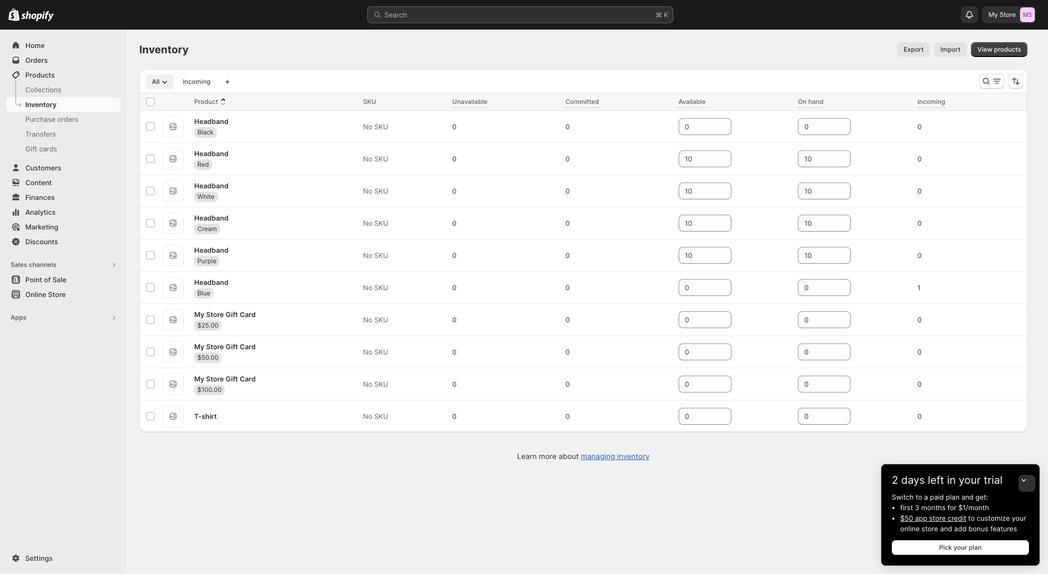 Task type: locate. For each thing, give the bounding box(es) containing it.
headband link
[[194, 116, 229, 126], [194, 148, 229, 159], [194, 180, 229, 191], [194, 213, 229, 223], [194, 245, 229, 255], [194, 277, 229, 287]]

headband up cream
[[194, 214, 229, 222]]

sku for headband black
[[374, 122, 388, 131]]

my store image
[[1021, 7, 1035, 22]]

analytics
[[25, 208, 56, 216]]

sku for my store gift card $50.00
[[374, 348, 388, 356]]

red link
[[194, 159, 212, 170]]

0 horizontal spatial incoming
[[183, 78, 211, 86]]

inventory up purchase
[[25, 100, 57, 109]]

headband for headband red
[[194, 149, 229, 158]]

1 horizontal spatial incoming
[[918, 98, 946, 106]]

3 headband link from the top
[[194, 180, 229, 191]]

0 button
[[448, 119, 472, 134], [561, 119, 585, 134], [914, 119, 937, 134], [448, 152, 472, 166], [561, 152, 585, 166], [914, 152, 937, 166], [448, 184, 472, 199], [561, 184, 585, 199], [914, 184, 937, 199], [448, 216, 472, 231], [561, 216, 585, 231], [914, 216, 937, 231], [448, 248, 472, 263], [561, 248, 585, 263], [914, 248, 937, 263], [448, 280, 472, 295], [561, 280, 585, 295], [448, 313, 472, 327], [561, 313, 585, 327], [914, 313, 937, 327], [448, 345, 472, 360], [561, 345, 585, 360], [914, 345, 937, 360], [448, 377, 472, 392], [561, 377, 585, 392], [914, 377, 937, 392], [448, 409, 472, 424], [561, 409, 585, 424], [914, 409, 937, 424]]

1 no sku from the top
[[363, 122, 388, 131]]

headband link for headband white
[[194, 180, 229, 191]]

0 vertical spatial card
[[240, 310, 256, 319]]

5 headband from the top
[[194, 246, 229, 254]]

headband up blue
[[194, 278, 229, 286]]

my
[[989, 11, 998, 18], [194, 310, 204, 319], [194, 342, 204, 351], [194, 375, 204, 383]]

1 vertical spatial incoming
[[918, 98, 946, 106]]

headband link up red
[[194, 148, 229, 159]]

on
[[798, 98, 807, 106]]

cards
[[39, 145, 57, 153]]

orders link
[[6, 53, 120, 68]]

3
[[915, 504, 920, 512]]

blue
[[197, 289, 210, 297]]

1 vertical spatial my store gift card link
[[194, 341, 256, 352]]

store left my store icon
[[1000, 11, 1016, 18]]

gift inside my store gift card $100.00
[[226, 375, 238, 383]]

incoming inside incoming link
[[183, 78, 211, 86]]

1 headband link from the top
[[194, 116, 229, 126]]

features
[[991, 525, 1017, 533]]

no for headband black
[[363, 122, 373, 131]]

headband for headband white
[[194, 181, 229, 190]]

headband link for headband black
[[194, 116, 229, 126]]

headband up white
[[194, 181, 229, 190]]

credit
[[948, 514, 967, 523]]

store inside my store gift card $25.00
[[206, 310, 224, 319]]

learn more about managing inventory
[[517, 452, 650, 461]]

store
[[1000, 11, 1016, 18], [48, 290, 66, 299], [206, 310, 224, 319], [206, 342, 224, 351], [206, 375, 224, 383]]

discounts
[[25, 238, 58, 246]]

and inside the to customize your online store and add bonus features
[[941, 525, 953, 533]]

headband link up white
[[194, 180, 229, 191]]

1 vertical spatial inventory
[[25, 100, 57, 109]]

headband link for headband cream
[[194, 213, 229, 223]]

8 no sku from the top
[[363, 348, 388, 356]]

0 vertical spatial my store gift card link
[[194, 309, 256, 320]]

my store gift card link for my store gift card $50.00
[[194, 341, 256, 352]]

1 button
[[914, 280, 936, 295]]

to down $1/month on the bottom of the page
[[969, 514, 975, 523]]

1 horizontal spatial shopify image
[[21, 11, 54, 21]]

headband link up 'black'
[[194, 116, 229, 126]]

inventory up all dropdown button
[[139, 43, 189, 56]]

headband for headband black
[[194, 117, 229, 125]]

marketing link
[[6, 220, 120, 234]]

None number field
[[679, 118, 716, 135], [798, 118, 835, 135], [679, 150, 716, 167], [798, 150, 835, 167], [679, 183, 716, 200], [798, 183, 835, 200], [679, 215, 716, 232], [798, 215, 835, 232], [679, 247, 716, 264], [798, 247, 835, 264], [679, 279, 716, 296], [798, 279, 835, 296], [679, 311, 716, 328], [798, 311, 835, 328], [679, 344, 716, 361], [798, 344, 835, 361], [679, 376, 716, 393], [798, 376, 835, 393], [679, 408, 716, 425], [798, 408, 835, 425], [679, 118, 716, 135], [798, 118, 835, 135], [679, 150, 716, 167], [798, 150, 835, 167], [679, 183, 716, 200], [798, 183, 835, 200], [679, 215, 716, 232], [798, 215, 835, 232], [679, 247, 716, 264], [798, 247, 835, 264], [679, 279, 716, 296], [798, 279, 835, 296], [679, 311, 716, 328], [798, 311, 835, 328], [679, 344, 716, 361], [798, 344, 835, 361], [679, 376, 716, 393], [798, 376, 835, 393], [679, 408, 716, 425], [798, 408, 835, 425]]

sku for my store gift card $25.00
[[374, 316, 388, 324]]

in
[[948, 474, 956, 487]]

plan up 'for'
[[946, 493, 960, 502]]

4 headband from the top
[[194, 214, 229, 222]]

store down $50 app store credit link
[[922, 525, 939, 533]]

to customize your online store and add bonus features
[[901, 514, 1027, 533]]

headband up purple
[[194, 246, 229, 254]]

incoming inside incoming button
[[918, 98, 946, 106]]

headband for headband blue
[[194, 278, 229, 286]]

1 horizontal spatial plan
[[969, 544, 982, 552]]

view
[[978, 45, 993, 53]]

my up $100.00
[[194, 375, 204, 383]]

no for headband white
[[363, 187, 373, 195]]

1 headband from the top
[[194, 117, 229, 125]]

gift for my store gift card $50.00
[[226, 342, 238, 351]]

0 vertical spatial inventory
[[139, 43, 189, 56]]

no sku for headband blue
[[363, 284, 388, 292]]

1 horizontal spatial and
[[962, 493, 974, 502]]

incoming for incoming button
[[918, 98, 946, 106]]

5 headband link from the top
[[194, 245, 229, 255]]

headband link for headband blue
[[194, 277, 229, 287]]

store down "months"
[[930, 514, 946, 523]]

8 no from the top
[[363, 348, 373, 356]]

all
[[152, 78, 160, 86]]

1 vertical spatial plan
[[969, 544, 982, 552]]

my left my store icon
[[989, 11, 998, 18]]

your up the features
[[1012, 514, 1027, 523]]

your
[[959, 474, 981, 487], [1012, 514, 1027, 523], [954, 544, 968, 552]]

learn
[[517, 452, 537, 461]]

1 vertical spatial and
[[941, 525, 953, 533]]

$50
[[901, 514, 914, 523]]

1 card from the top
[[240, 310, 256, 319]]

store inside the to customize your online store and add bonus features
[[922, 525, 939, 533]]

card inside my store gift card $25.00
[[240, 310, 256, 319]]

4 no from the top
[[363, 219, 373, 228]]

1 vertical spatial store
[[922, 525, 939, 533]]

card
[[240, 310, 256, 319], [240, 342, 256, 351], [240, 375, 256, 383]]

5 no sku from the top
[[363, 251, 388, 260]]

card up my store gift card $50.00
[[240, 310, 256, 319]]

3 my store gift card link from the top
[[194, 374, 256, 384]]

store up '$50.00' at the bottom left
[[206, 342, 224, 351]]

export button
[[898, 42, 930, 57]]

7 no sku from the top
[[363, 316, 388, 324]]

3 headband from the top
[[194, 181, 229, 190]]

store for online store
[[48, 290, 66, 299]]

1 horizontal spatial to
[[969, 514, 975, 523]]

sales channels
[[11, 261, 57, 269]]

committed button
[[566, 97, 610, 107]]

to inside the to customize your online store and add bonus features
[[969, 514, 975, 523]]

my store gift card link up '$50.00' at the bottom left
[[194, 341, 256, 352]]

your right in
[[959, 474, 981, 487]]

and left add
[[941, 525, 953, 533]]

headband link up purple
[[194, 245, 229, 255]]

my inside my store gift card $50.00
[[194, 342, 204, 351]]

sku
[[363, 98, 376, 106], [374, 122, 388, 131], [374, 155, 388, 163], [374, 187, 388, 195], [374, 219, 388, 228], [374, 251, 388, 260], [374, 284, 388, 292], [374, 316, 388, 324], [374, 348, 388, 356], [374, 380, 388, 389], [374, 412, 388, 421]]

no sku for headband red
[[363, 155, 388, 163]]

6 no sku from the top
[[363, 284, 388, 292]]

store down sale
[[48, 290, 66, 299]]

6 no from the top
[[363, 284, 373, 292]]

no for my store gift card $25.00
[[363, 316, 373, 324]]

1 vertical spatial your
[[1012, 514, 1027, 523]]

gift down my store gift card $50.00
[[226, 375, 238, 383]]

t-shirt
[[194, 412, 217, 421]]

and for plan
[[962, 493, 974, 502]]

1 vertical spatial to
[[969, 514, 975, 523]]

of
[[44, 276, 51, 284]]

0 horizontal spatial and
[[941, 525, 953, 533]]

6 headband link from the top
[[194, 277, 229, 287]]

headband up 'black'
[[194, 117, 229, 125]]

red
[[197, 160, 209, 168]]

0 horizontal spatial plan
[[946, 493, 960, 502]]

purchase orders
[[25, 115, 78, 124]]

sku for headband cream
[[374, 219, 388, 228]]

product
[[194, 98, 218, 106]]

import
[[941, 45, 961, 53]]

store for my store gift card $25.00
[[206, 310, 224, 319]]

9 no from the top
[[363, 380, 373, 389]]

headband purple
[[194, 246, 229, 265]]

card inside my store gift card $100.00
[[240, 375, 256, 383]]

customers
[[25, 164, 61, 172]]

incoming button
[[918, 97, 956, 107]]

left
[[928, 474, 945, 487]]

store for my store
[[1000, 11, 1016, 18]]

store inside my store gift card $100.00
[[206, 375, 224, 383]]

9 no sku from the top
[[363, 380, 388, 389]]

incoming for incoming link
[[183, 78, 211, 86]]

gift down headband blue
[[226, 310, 238, 319]]

online store link
[[6, 287, 120, 302]]

and up $1/month on the bottom of the page
[[962, 493, 974, 502]]

headband link up cream
[[194, 213, 229, 223]]

10 no from the top
[[363, 412, 373, 421]]

6 headband from the top
[[194, 278, 229, 286]]

headband up red
[[194, 149, 229, 158]]

committed
[[566, 98, 599, 106]]

k
[[664, 11, 669, 19]]

4 no sku from the top
[[363, 219, 388, 228]]

my inside my store gift card $100.00
[[194, 375, 204, 383]]

settings link
[[6, 551, 120, 566]]

first
[[901, 504, 913, 512]]

card inside my store gift card $50.00
[[240, 342, 256, 351]]

2 headband link from the top
[[194, 148, 229, 159]]

5 no from the top
[[363, 251, 373, 260]]

$50.00 link
[[194, 352, 222, 363]]

point
[[25, 276, 42, 284]]

my inside my store gift card $25.00
[[194, 310, 204, 319]]

gift left cards
[[25, 145, 37, 153]]

$1/month
[[959, 504, 990, 512]]

hand
[[809, 98, 824, 106]]

no for my store gift card $100.00
[[363, 380, 373, 389]]

card down my store gift card $50.00
[[240, 375, 256, 383]]

headband link for headband purple
[[194, 245, 229, 255]]

no sku for headband black
[[363, 122, 388, 131]]

headband link for headband red
[[194, 148, 229, 159]]

1 no from the top
[[363, 122, 373, 131]]

no
[[363, 122, 373, 131], [363, 155, 373, 163], [363, 187, 373, 195], [363, 219, 373, 228], [363, 251, 373, 260], [363, 284, 373, 292], [363, 316, 373, 324], [363, 348, 373, 356], [363, 380, 373, 389], [363, 412, 373, 421]]

$25.00 link
[[194, 320, 222, 331]]

headband
[[194, 117, 229, 125], [194, 149, 229, 158], [194, 181, 229, 190], [194, 214, 229, 222], [194, 246, 229, 254], [194, 278, 229, 286]]

for
[[948, 504, 957, 512]]

2 no sku from the top
[[363, 155, 388, 163]]

2 no from the top
[[363, 155, 373, 163]]

2 vertical spatial card
[[240, 375, 256, 383]]

4 headband link from the top
[[194, 213, 229, 223]]

2 vertical spatial my store gift card link
[[194, 374, 256, 384]]

store up $100.00
[[206, 375, 224, 383]]

card down my store gift card $25.00
[[240, 342, 256, 351]]

my up '$50.00' at the bottom left
[[194, 342, 204, 351]]

collections link
[[6, 82, 120, 97]]

0 vertical spatial your
[[959, 474, 981, 487]]

$25.00
[[197, 321, 219, 329]]

and for store
[[941, 525, 953, 533]]

headband link up blue
[[194, 277, 229, 287]]

3 no sku from the top
[[363, 187, 388, 195]]

store inside my store gift card $50.00
[[206, 342, 224, 351]]

inventory
[[139, 43, 189, 56], [25, 100, 57, 109]]

store up "$25.00"
[[206, 310, 224, 319]]

1 my store gift card link from the top
[[194, 309, 256, 320]]

my store gift card link up $100.00
[[194, 374, 256, 384]]

sku for headband white
[[374, 187, 388, 195]]

home
[[25, 41, 45, 50]]

no for headband red
[[363, 155, 373, 163]]

2 headband from the top
[[194, 149, 229, 158]]

no sku for my store gift card $25.00
[[363, 316, 388, 324]]

0 horizontal spatial to
[[916, 493, 923, 502]]

my store gift card link up "$25.00"
[[194, 309, 256, 320]]

tab list
[[144, 74, 219, 89]]

0 vertical spatial incoming
[[183, 78, 211, 86]]

plan down bonus
[[969, 544, 982, 552]]

store inside button
[[48, 290, 66, 299]]

cream link
[[194, 224, 220, 234]]

no sku for my store gift card $50.00
[[363, 348, 388, 356]]

no for my store gift card $50.00
[[363, 348, 373, 356]]

2 my store gift card link from the top
[[194, 341, 256, 352]]

transfers link
[[6, 127, 120, 141]]

my for my store gift card $100.00
[[194, 375, 204, 383]]

plan inside pick your plan link
[[969, 544, 982, 552]]

t-shirt link
[[194, 411, 217, 422]]

3 no from the top
[[363, 187, 373, 195]]

0 vertical spatial and
[[962, 493, 974, 502]]

gift down my store gift card $25.00
[[226, 342, 238, 351]]

search
[[385, 11, 407, 19]]

shopify image
[[8, 8, 20, 21], [21, 11, 54, 21]]

2 card from the top
[[240, 342, 256, 351]]

my up "$25.00"
[[194, 310, 204, 319]]

online store
[[25, 290, 66, 299]]

point of sale
[[25, 276, 67, 284]]

about
[[559, 452, 579, 461]]

card for my store gift card $25.00
[[240, 310, 256, 319]]

to left a
[[916, 493, 923, 502]]

gift inside my store gift card $50.00
[[226, 342, 238, 351]]

my for my store gift card $25.00
[[194, 310, 204, 319]]

gift inside my store gift card $25.00
[[226, 310, 238, 319]]

7 no from the top
[[363, 316, 373, 324]]

1 vertical spatial card
[[240, 342, 256, 351]]

3 card from the top
[[240, 375, 256, 383]]

my store gift card link for my store gift card $25.00
[[194, 309, 256, 320]]

your right pick
[[954, 544, 968, 552]]



Task type: vqa. For each thing, say whether or not it's contained in the screenshot.


Task type: describe. For each thing, give the bounding box(es) containing it.
no for headband cream
[[363, 219, 373, 228]]

store for my store gift card $50.00
[[206, 342, 224, 351]]

2 days left in your trial button
[[882, 465, 1040, 487]]

finances
[[25, 193, 55, 202]]

switch
[[892, 493, 914, 502]]

my store
[[989, 11, 1016, 18]]

headband black
[[194, 117, 229, 136]]

0 vertical spatial to
[[916, 493, 923, 502]]

0 horizontal spatial inventory
[[25, 100, 57, 109]]

no for headband blue
[[363, 284, 373, 292]]

customers link
[[6, 161, 120, 175]]

headband cream
[[194, 214, 229, 233]]

orders
[[57, 115, 78, 124]]

shirt
[[202, 412, 217, 421]]

product button
[[194, 97, 229, 107]]

switch to a paid plan and get:
[[892, 493, 989, 502]]

apps button
[[6, 310, 120, 325]]

gift for my store gift card $25.00
[[226, 310, 238, 319]]

2 vertical spatial your
[[954, 544, 968, 552]]

my store gift card $50.00
[[194, 342, 256, 361]]

more
[[539, 452, 557, 461]]

⌘
[[656, 11, 662, 19]]

home link
[[6, 38, 120, 53]]

⌘ k
[[656, 11, 669, 19]]

tab list containing all
[[144, 74, 219, 89]]

my for my store
[[989, 11, 998, 18]]

view products
[[978, 45, 1022, 53]]

orders
[[25, 56, 48, 64]]

online store button
[[0, 287, 127, 302]]

products link
[[6, 68, 120, 82]]

sku button
[[363, 97, 387, 107]]

2 days left in your trial element
[[882, 492, 1040, 566]]

incoming link
[[177, 74, 217, 89]]

finances link
[[6, 190, 120, 205]]

products
[[25, 71, 55, 79]]

settings
[[25, 554, 53, 563]]

managing inventory link
[[581, 452, 650, 461]]

pick your plan link
[[892, 541, 1030, 555]]

headband blue
[[194, 278, 229, 297]]

inventory link
[[6, 97, 120, 112]]

available
[[679, 98, 706, 106]]

2
[[892, 474, 899, 487]]

discounts link
[[6, 234, 120, 249]]

no sku for headband purple
[[363, 251, 388, 260]]

channels
[[29, 261, 57, 269]]

your inside the to customize your online store and add bonus features
[[1012, 514, 1027, 523]]

app
[[915, 514, 928, 523]]

sku inside button
[[363, 98, 376, 106]]

online
[[901, 525, 920, 533]]

products
[[995, 45, 1022, 53]]

store for my store gift card $100.00
[[206, 375, 224, 383]]

card for my store gift card $50.00
[[240, 342, 256, 351]]

black
[[197, 128, 214, 136]]

card for my store gift card $100.00
[[240, 375, 256, 383]]

content link
[[6, 175, 120, 190]]

my store gift card link for my store gift card $100.00
[[194, 374, 256, 384]]

my store gift card $100.00
[[194, 375, 256, 394]]

gift cards link
[[6, 141, 120, 156]]

pick your plan
[[940, 544, 982, 552]]

$100.00 link
[[194, 385, 225, 395]]

black link
[[194, 127, 217, 138]]

10 no sku from the top
[[363, 412, 388, 421]]

$100.00
[[197, 386, 222, 394]]

paid
[[930, 493, 944, 502]]

import button
[[935, 42, 967, 57]]

no for headband purple
[[363, 251, 373, 260]]

trial
[[984, 474, 1003, 487]]

sale
[[52, 276, 67, 284]]

sku for headband purple
[[374, 251, 388, 260]]

first 3 months for $1/month
[[901, 504, 990, 512]]

your inside dropdown button
[[959, 474, 981, 487]]

apps
[[11, 314, 27, 322]]

point of sale link
[[6, 272, 120, 287]]

online
[[25, 290, 46, 299]]

blue link
[[194, 288, 214, 299]]

sku for headband red
[[374, 155, 388, 163]]

sales
[[11, 261, 27, 269]]

0 vertical spatial plan
[[946, 493, 960, 502]]

bonus
[[969, 525, 989, 533]]

1
[[918, 284, 921, 292]]

my for my store gift card $50.00
[[194, 342, 204, 351]]

all button
[[146, 74, 174, 89]]

0 vertical spatial store
[[930, 514, 946, 523]]

pick
[[940, 544, 952, 552]]

$50 app store credit link
[[901, 514, 967, 523]]

purchase orders link
[[6, 112, 120, 127]]

headband white
[[194, 181, 229, 200]]

white
[[197, 192, 215, 200]]

headband for headband cream
[[194, 214, 229, 222]]

unavailable button
[[453, 97, 498, 107]]

headband for headband purple
[[194, 246, 229, 254]]

content
[[25, 178, 52, 187]]

no sku for headband white
[[363, 187, 388, 195]]

sku for headband blue
[[374, 284, 388, 292]]

days
[[902, 474, 925, 487]]

no sku for my store gift card $100.00
[[363, 380, 388, 389]]

1 horizontal spatial inventory
[[139, 43, 189, 56]]

purchase
[[25, 115, 55, 124]]

gift for my store gift card $100.00
[[226, 375, 238, 383]]

my store gift card $25.00
[[194, 310, 256, 329]]

sku for my store gift card $100.00
[[374, 380, 388, 389]]

0 horizontal spatial shopify image
[[8, 8, 20, 21]]

no sku for headband cream
[[363, 219, 388, 228]]

gift cards
[[25, 145, 57, 153]]

purple
[[197, 257, 217, 265]]

add
[[955, 525, 967, 533]]

a
[[925, 493, 928, 502]]

$50 app store credit
[[901, 514, 967, 523]]

export
[[904, 45, 924, 53]]

on hand
[[798, 98, 824, 106]]



